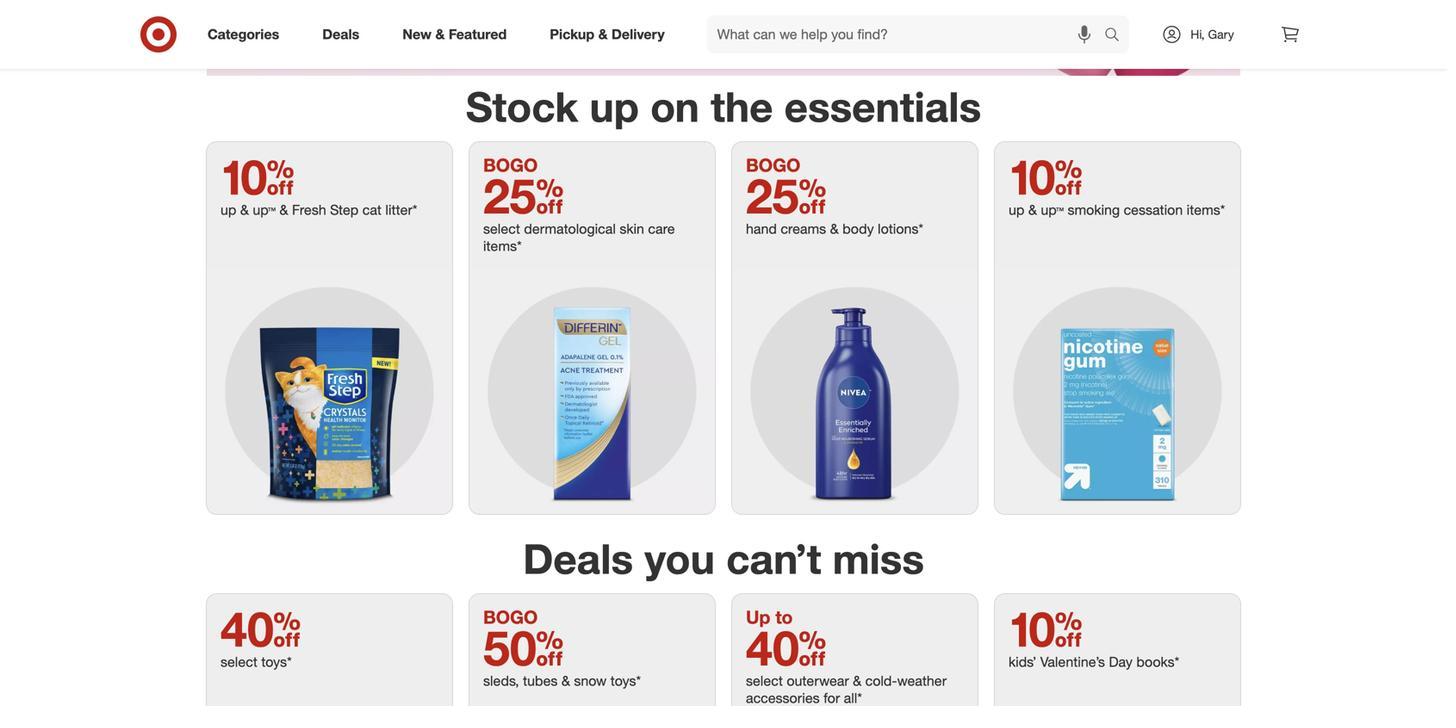 Task type: describe. For each thing, give the bounding box(es) containing it.
care
[[648, 221, 675, 237]]

hand creams & body lotions*
[[746, 221, 924, 237]]

1 horizontal spatial toys*
[[611, 673, 641, 690]]

select for 25
[[483, 221, 520, 237]]

search button
[[1097, 16, 1138, 57]]

deals you can't miss
[[523, 534, 924, 584]]

pickup & delivery
[[550, 26, 665, 43]]

valentine's
[[1041, 654, 1105, 671]]

items* inside 'select dermatological skin care items*'
[[483, 238, 522, 255]]

™ for 10 up & up ™ & fresh step cat litter*
[[268, 202, 276, 218]]

25 for dermatological
[[483, 166, 564, 225]]

40 for 40
[[746, 619, 827, 677]]

search
[[1097, 28, 1138, 44]]

smoking
[[1068, 202, 1120, 218]]

select inside 40 select toys*
[[221, 654, 258, 671]]

toys* inside 40 select toys*
[[261, 654, 292, 671]]

categories link
[[193, 16, 301, 53]]

miss
[[833, 534, 924, 584]]

cold-
[[866, 673, 897, 690]]

new & featured link
[[388, 16, 528, 53]]

snow
[[574, 673, 607, 690]]

10 kids' valentine's day books*
[[1009, 600, 1180, 671]]

cat
[[363, 202, 382, 218]]

items* inside the '10 up & up ™ smoking cessation items*'
[[1187, 202, 1226, 218]]

deals link
[[308, 16, 381, 53]]

for
[[824, 690, 840, 707]]

new
[[403, 26, 432, 43]]

pickup & delivery link
[[535, 16, 686, 53]]

can't
[[726, 534, 822, 584]]

up for stock up on the essentials
[[590, 81, 639, 131]]

hi,
[[1191, 27, 1205, 42]]

sleds, tubes & snow toys*
[[483, 673, 641, 690]]

essentials
[[785, 81, 981, 131]]

dermatological
[[524, 221, 616, 237]]

cessation
[[1124, 202, 1183, 218]]

select dermatological skin care items*
[[483, 221, 675, 255]]

deals for deals you can't miss
[[523, 534, 633, 584]]

litter*
[[385, 202, 417, 218]]

up to
[[746, 607, 793, 629]]

bogo up hand
[[746, 154, 801, 176]]

What can we help you find? suggestions appear below search field
[[707, 16, 1109, 53]]



Task type: vqa. For each thing, say whether or not it's contained in the screenshot.
ITEMS*
yes



Task type: locate. For each thing, give the bounding box(es) containing it.
toys*
[[261, 654, 292, 671], [611, 673, 641, 690]]

deals for deals
[[322, 26, 360, 43]]

all*
[[844, 690, 862, 707]]

1 vertical spatial deals
[[523, 534, 633, 584]]

1 horizontal spatial ™
[[1057, 202, 1064, 218]]

™ left smoking
[[1057, 202, 1064, 218]]

50
[[483, 619, 564, 677]]

you
[[645, 534, 715, 584]]

10 up & up ™ smoking cessation items*
[[1009, 147, 1226, 218]]

fresh
[[292, 202, 326, 218]]

tubes
[[523, 673, 558, 690]]

0 horizontal spatial ™
[[268, 202, 276, 218]]

day
[[1109, 654, 1133, 671]]

up for 10 up & up ™ smoking cessation items*
[[1009, 202, 1025, 218]]

25 for creams
[[746, 166, 827, 225]]

0 vertical spatial toys*
[[261, 654, 292, 671]]

gary
[[1208, 27, 1234, 42]]

the
[[711, 81, 773, 131]]

1 vertical spatial select
[[221, 654, 258, 671]]

1 horizontal spatial 25
[[746, 166, 827, 225]]

up
[[590, 81, 639, 131], [221, 202, 236, 218], [253, 202, 268, 218], [1009, 202, 1025, 218], [1041, 202, 1057, 218]]

pickup
[[550, 26, 595, 43]]

1 horizontal spatial 40
[[746, 619, 827, 677]]

10 for 50
[[1009, 600, 1083, 658]]

& inside select outerwear & cold-weather accessories for all*
[[853, 673, 862, 690]]

weather
[[897, 673, 947, 690]]

new & featured
[[403, 26, 507, 43]]

to
[[776, 607, 793, 629]]

bogo for 40
[[483, 607, 538, 629]]

accessories
[[746, 690, 820, 707]]

bogo up sleds,
[[483, 607, 538, 629]]

step
[[330, 202, 359, 218]]

featured
[[449, 26, 507, 43]]

0 horizontal spatial toys*
[[261, 654, 292, 671]]

select
[[483, 221, 520, 237], [221, 654, 258, 671], [746, 673, 783, 690]]

books*
[[1137, 654, 1180, 671]]

™ inside the '10 up & up ™ smoking cessation items*'
[[1057, 202, 1064, 218]]

1 horizontal spatial items*
[[1187, 202, 1226, 218]]

25
[[483, 166, 564, 225], [746, 166, 827, 225]]

10 inside the '10 up & up ™ smoking cessation items*'
[[1009, 147, 1083, 206]]

skin
[[620, 221, 644, 237]]

1 horizontal spatial select
[[483, 221, 520, 237]]

0 horizontal spatial 25
[[483, 166, 564, 225]]

outerwear
[[787, 673, 849, 690]]

up for 10 up & up ™ & fresh step cat litter*
[[221, 202, 236, 218]]

™ inside 10 up & up ™ & fresh step cat litter*
[[268, 202, 276, 218]]

10 inside 10 up & up ™ & fresh step cat litter*
[[221, 147, 294, 206]]

hi, gary
[[1191, 27, 1234, 42]]

sleds,
[[483, 673, 519, 690]]

& inside the '10 up & up ™ smoking cessation items*'
[[1029, 202, 1037, 218]]

creams
[[781, 221, 826, 237]]

1 ™ from the left
[[268, 202, 276, 218]]

0 vertical spatial deals
[[322, 26, 360, 43]]

items*
[[1187, 202, 1226, 218], [483, 238, 522, 255]]

up
[[746, 607, 771, 629]]

40 for 40 select toys*
[[221, 600, 301, 658]]

stock up on the essentials
[[466, 81, 981, 131]]

0 horizontal spatial deals
[[322, 26, 360, 43]]

2 25 from the left
[[746, 166, 827, 225]]

0 horizontal spatial 40
[[221, 600, 301, 658]]

1 vertical spatial toys*
[[611, 673, 641, 690]]

kids'
[[1009, 654, 1037, 671]]

select outerwear & cold-weather accessories for all*
[[746, 673, 947, 707]]

0 vertical spatial select
[[483, 221, 520, 237]]

hand
[[746, 221, 777, 237]]

categories
[[208, 26, 279, 43]]

10 up & up ™ & fresh step cat litter*
[[221, 147, 417, 218]]

1 vertical spatial items*
[[483, 238, 522, 255]]

body
[[843, 221, 874, 237]]

bogo for 25
[[483, 154, 538, 176]]

bogo
[[483, 154, 538, 176], [746, 154, 801, 176], [483, 607, 538, 629]]

0 horizontal spatial select
[[221, 654, 258, 671]]

1 25 from the left
[[483, 166, 564, 225]]

select for 40
[[746, 673, 783, 690]]

bogo down 'stock'
[[483, 154, 538, 176]]

lotions*
[[878, 221, 924, 237]]

40
[[221, 600, 301, 658], [746, 619, 827, 677]]

0 vertical spatial items*
[[1187, 202, 1226, 218]]

1 horizontal spatial deals
[[523, 534, 633, 584]]

™
[[268, 202, 276, 218], [1057, 202, 1064, 218]]

™ left 'fresh'
[[268, 202, 276, 218]]

on
[[651, 81, 700, 131]]

select inside 'select dermatological skin care items*'
[[483, 221, 520, 237]]

deals
[[322, 26, 360, 43], [523, 534, 633, 584]]

10 inside 10 kids' valentine's day books*
[[1009, 600, 1083, 658]]

stock
[[466, 81, 578, 131]]

2 vertical spatial select
[[746, 673, 783, 690]]

2 ™ from the left
[[1057, 202, 1064, 218]]

0 horizontal spatial items*
[[483, 238, 522, 255]]

select inside select outerwear & cold-weather accessories for all*
[[746, 673, 783, 690]]

™ for 10 up & up ™ smoking cessation items*
[[1057, 202, 1064, 218]]

40 select toys*
[[221, 600, 301, 671]]

delivery
[[612, 26, 665, 43]]

10
[[221, 147, 294, 206], [1009, 147, 1083, 206], [1009, 600, 1083, 658]]

2 horizontal spatial select
[[746, 673, 783, 690]]

10 for 25
[[1009, 147, 1083, 206]]

&
[[436, 26, 445, 43], [598, 26, 608, 43], [240, 202, 249, 218], [280, 202, 288, 218], [1029, 202, 1037, 218], [830, 221, 839, 237], [562, 673, 570, 690], [853, 673, 862, 690]]



